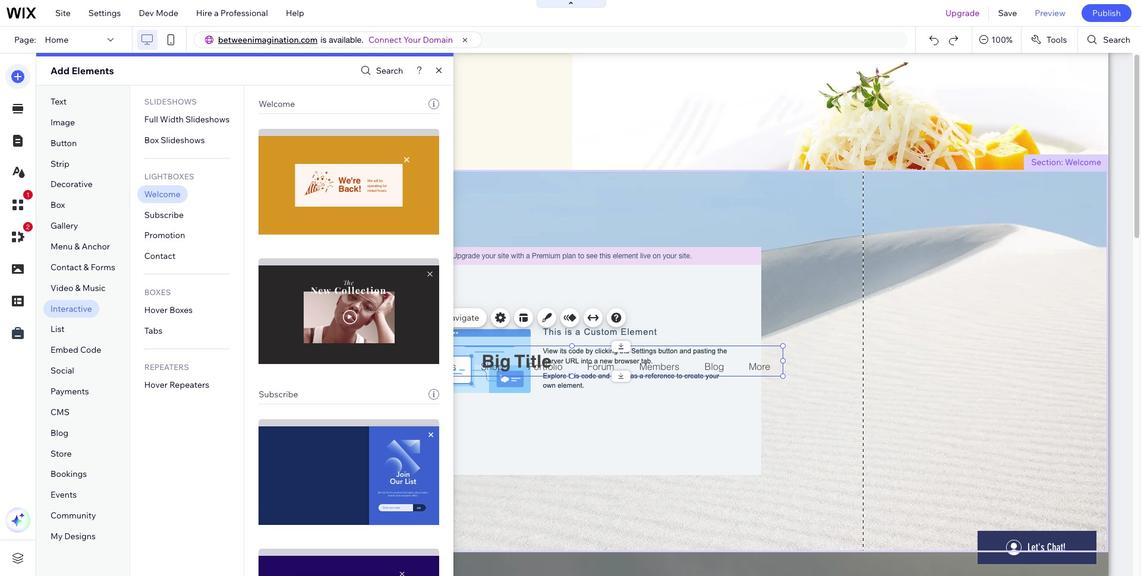 Task type: describe. For each thing, give the bounding box(es) containing it.
elements
[[72, 65, 114, 77]]

store
[[51, 449, 72, 460]]

connect
[[369, 34, 402, 45]]

horizontal menu
[[365, 337, 420, 346]]

hover for hover repeaters
[[144, 380, 168, 391]]

tools
[[1047, 34, 1068, 45]]

1 vertical spatial boxes
[[170, 305, 193, 316]]

code
[[80, 345, 101, 356]]

mode
[[156, 8, 178, 18]]

hover boxes
[[144, 305, 193, 316]]

1 vertical spatial slideshows
[[186, 114, 230, 125]]

is
[[321, 35, 327, 45]]

& for video
[[75, 283, 81, 294]]

payments
[[51, 387, 89, 397]]

upgrade
[[946, 8, 980, 18]]

menu for horizontal menu
[[401, 337, 420, 346]]

hover for hover boxes
[[144, 305, 168, 316]]

navigate
[[445, 313, 480, 324]]

0 vertical spatial repeaters
[[144, 363, 189, 372]]

full
[[144, 114, 158, 125]]

image
[[51, 117, 75, 128]]

video
[[51, 283, 73, 294]]

section: welcome
[[1032, 157, 1102, 168]]

tabs
[[144, 326, 163, 337]]

2 vertical spatial slideshows
[[161, 135, 205, 146]]

100%
[[992, 34, 1013, 45]]

horizontal
[[365, 337, 399, 346]]

section:
[[1032, 157, 1064, 168]]

dev mode
[[139, 8, 178, 18]]

manage menu
[[370, 313, 425, 324]]

0 horizontal spatial search button
[[358, 62, 403, 79]]

video & music
[[51, 283, 106, 294]]

1 vertical spatial repeaters
[[170, 380, 209, 391]]

menu for manage menu
[[403, 313, 425, 324]]

2 horizontal spatial welcome
[[1066, 157, 1102, 168]]

available.
[[329, 35, 364, 45]]

1 horizontal spatial search button
[[1079, 27, 1142, 53]]

0 vertical spatial boxes
[[144, 288, 171, 297]]

interactive
[[51, 304, 92, 314]]

button
[[51, 138, 77, 149]]

contact & forms
[[51, 262, 115, 273]]

cms
[[51, 407, 70, 418]]

embed
[[51, 345, 78, 356]]

box for box slideshows
[[144, 135, 159, 146]]

my
[[51, 532, 63, 542]]

is available. connect your domain
[[321, 34, 453, 45]]

add elements
[[51, 65, 114, 77]]

2 button
[[5, 222, 33, 250]]

width
[[160, 114, 184, 125]]

promotion
[[144, 230, 185, 241]]

save
[[999, 8, 1018, 18]]



Task type: vqa. For each thing, say whether or not it's contained in the screenshot.
brightlikeadiamond.com
no



Task type: locate. For each thing, give the bounding box(es) containing it.
1 horizontal spatial subscribe
[[259, 390, 298, 400]]

search button down connect
[[358, 62, 403, 79]]

search down is available. connect your domain
[[376, 65, 403, 76]]

& right video
[[75, 283, 81, 294]]

& left anchor at the top of page
[[75, 241, 80, 252]]

menu right the manage
[[403, 313, 425, 324]]

& left 'forms'
[[84, 262, 89, 273]]

professional
[[221, 8, 268, 18]]

0 vertical spatial welcome
[[259, 99, 295, 109]]

welcome
[[259, 99, 295, 109], [1066, 157, 1102, 168], [144, 189, 181, 200]]

contact down promotion
[[144, 251, 176, 262]]

site
[[55, 8, 71, 18]]

contact for contact & forms
[[51, 262, 82, 273]]

0 horizontal spatial subscribe
[[144, 210, 184, 220]]

add
[[51, 65, 70, 77]]

box
[[144, 135, 159, 146], [51, 200, 65, 211]]

decorative
[[51, 179, 93, 190]]

0 vertical spatial subscribe
[[144, 210, 184, 220]]

menu down 'gallery'
[[51, 241, 73, 252]]

& for menu
[[75, 241, 80, 252]]

search button
[[1079, 27, 1142, 53], [358, 62, 403, 79]]

hover repeaters
[[144, 380, 209, 391]]

1
[[26, 192, 30, 199]]

100% button
[[973, 27, 1022, 53]]

strip
[[51, 159, 69, 169]]

blog
[[51, 428, 68, 439]]

0 vertical spatial &
[[75, 241, 80, 252]]

1 horizontal spatial welcome
[[259, 99, 295, 109]]

hire
[[196, 8, 212, 18]]

contact for contact
[[144, 251, 176, 262]]

save button
[[990, 0, 1027, 26]]

music
[[83, 283, 106, 294]]

1 vertical spatial box
[[51, 200, 65, 211]]

contact
[[144, 251, 176, 262], [51, 262, 82, 273]]

search down publish
[[1104, 34, 1131, 45]]

1 vertical spatial search
[[376, 65, 403, 76]]

box slideshows
[[144, 135, 205, 146]]

0 vertical spatial search button
[[1079, 27, 1142, 53]]

preview
[[1036, 8, 1066, 18]]

menu down the manage menu
[[401, 337, 420, 346]]

box for box
[[51, 200, 65, 211]]

0 horizontal spatial contact
[[51, 262, 82, 273]]

0 horizontal spatial search
[[376, 65, 403, 76]]

embed code
[[51, 345, 101, 356]]

1 button
[[5, 190, 33, 218]]

2 vertical spatial welcome
[[144, 189, 181, 200]]

gallery
[[51, 221, 78, 231]]

your
[[404, 34, 421, 45]]

slideshows down 'full width slideshows'
[[161, 135, 205, 146]]

0 vertical spatial slideshows
[[144, 97, 197, 106]]

designs
[[64, 532, 96, 542]]

1 vertical spatial &
[[84, 262, 89, 273]]

1 vertical spatial hover
[[144, 380, 168, 391]]

help
[[286, 8, 304, 18]]

1 vertical spatial menu
[[403, 313, 425, 324]]

slideshows
[[144, 97, 197, 106], [186, 114, 230, 125], [161, 135, 205, 146]]

boxes
[[144, 288, 171, 297], [170, 305, 193, 316]]

home
[[45, 34, 69, 45]]

search button down 'publish' button
[[1079, 27, 1142, 53]]

1 horizontal spatial search
[[1104, 34, 1131, 45]]

list
[[51, 324, 65, 335]]

0 horizontal spatial box
[[51, 200, 65, 211]]

settings
[[89, 8, 121, 18]]

domain
[[423, 34, 453, 45]]

1 vertical spatial search button
[[358, 62, 403, 79]]

bookings
[[51, 470, 87, 480]]

1 hover from the top
[[144, 305, 168, 316]]

events
[[51, 490, 77, 501]]

hire a professional
[[196, 8, 268, 18]]

box up 'gallery'
[[51, 200, 65, 211]]

preview button
[[1027, 0, 1075, 26]]

1 vertical spatial subscribe
[[259, 390, 298, 400]]

menu & anchor
[[51, 241, 110, 252]]

1 horizontal spatial box
[[144, 135, 159, 146]]

subscribe
[[144, 210, 184, 220], [259, 390, 298, 400]]

0 vertical spatial menu
[[51, 241, 73, 252]]

text
[[51, 96, 67, 107]]

betweenimagination.com
[[218, 34, 318, 45]]

hover down tabs
[[144, 380, 168, 391]]

anchor
[[82, 241, 110, 252]]

contact up video
[[51, 262, 82, 273]]

2 vertical spatial menu
[[401, 337, 420, 346]]

box down full
[[144, 135, 159, 146]]

slideshows up width at the left of page
[[144, 97, 197, 106]]

publish
[[1093, 8, 1122, 18]]

full width slideshows
[[144, 114, 230, 125]]

1 vertical spatial welcome
[[1066, 157, 1102, 168]]

repeaters
[[144, 363, 189, 372], [170, 380, 209, 391]]

&
[[75, 241, 80, 252], [84, 262, 89, 273], [75, 283, 81, 294]]

hover
[[144, 305, 168, 316], [144, 380, 168, 391]]

a
[[214, 8, 219, 18]]

0 vertical spatial search
[[1104, 34, 1131, 45]]

0 vertical spatial box
[[144, 135, 159, 146]]

2 hover from the top
[[144, 380, 168, 391]]

0 horizontal spatial welcome
[[144, 189, 181, 200]]

slideshows right width at the left of page
[[186, 114, 230, 125]]

1 horizontal spatial contact
[[144, 251, 176, 262]]

manage
[[370, 313, 401, 324]]

publish button
[[1082, 4, 1132, 22]]

dev
[[139, 8, 154, 18]]

& for contact
[[84, 262, 89, 273]]

0 vertical spatial hover
[[144, 305, 168, 316]]

2 vertical spatial &
[[75, 283, 81, 294]]

tools button
[[1022, 27, 1079, 53]]

community
[[51, 511, 96, 522]]

2
[[26, 224, 30, 231]]

forms
[[91, 262, 115, 273]]

my designs
[[51, 532, 96, 542]]

menu
[[51, 241, 73, 252], [403, 313, 425, 324], [401, 337, 420, 346]]

hover up tabs
[[144, 305, 168, 316]]

social
[[51, 366, 74, 377]]

search
[[1104, 34, 1131, 45], [376, 65, 403, 76]]

lightboxes
[[144, 172, 194, 181]]



